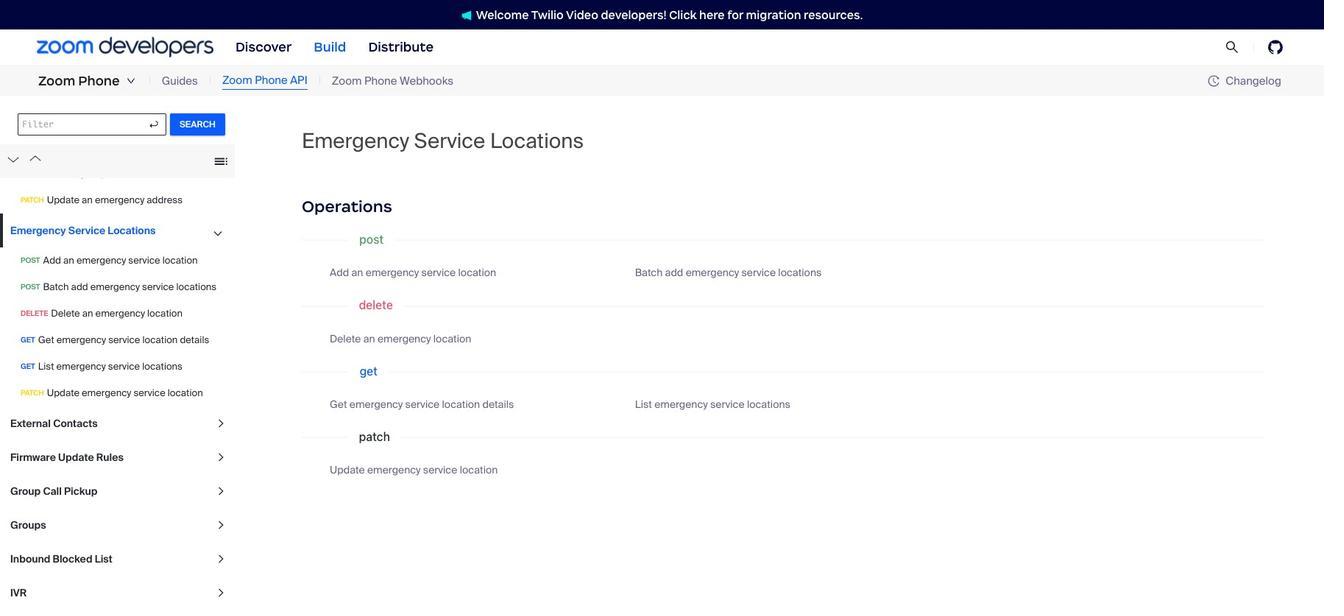 Task type: locate. For each thing, give the bounding box(es) containing it.
2 zoom from the left
[[222, 73, 252, 88]]

search image
[[1226, 40, 1240, 54]]

2 horizontal spatial phone
[[365, 73, 397, 88]]

1 horizontal spatial zoom
[[222, 73, 252, 88]]

3 zoom from the left
[[332, 73, 362, 88]]

welcome twilio video developers! click here for migration resources.
[[476, 8, 863, 22]]

click
[[670, 8, 697, 22]]

phone left 'down' image
[[78, 73, 120, 89]]

1 phone from the left
[[78, 73, 120, 89]]

github image
[[1269, 40, 1284, 54]]

0 horizontal spatial phone
[[78, 73, 120, 89]]

resources.
[[804, 8, 863, 22]]

2 phone from the left
[[255, 73, 288, 88]]

zoom phone api
[[222, 73, 308, 88]]

zoom inside the zoom phone webhooks link
[[332, 73, 362, 88]]

notification image
[[462, 10, 476, 20], [462, 10, 472, 20]]

zoom inside zoom phone api link
[[222, 73, 252, 88]]

2 horizontal spatial zoom
[[332, 73, 362, 88]]

phone
[[78, 73, 120, 89], [255, 73, 288, 88], [365, 73, 397, 88]]

1 zoom from the left
[[38, 73, 75, 89]]

down image
[[126, 77, 135, 85]]

phone left webhooks
[[365, 73, 397, 88]]

webhooks
[[400, 73, 454, 88]]

phone left api
[[255, 73, 288, 88]]

1 horizontal spatial phone
[[255, 73, 288, 88]]

zoom
[[38, 73, 75, 89], [222, 73, 252, 88], [332, 73, 362, 88]]

3 phone from the left
[[365, 73, 397, 88]]

video
[[566, 8, 599, 22]]

phone for zoom phone api
[[255, 73, 288, 88]]

twilio
[[532, 8, 564, 22]]

zoom phone webhooks link
[[332, 73, 454, 89]]

zoom for zoom phone webhooks
[[332, 73, 362, 88]]

welcome twilio video developers! click here for migration resources. link
[[447, 7, 878, 22]]

for
[[728, 8, 744, 22]]

0 horizontal spatial zoom
[[38, 73, 75, 89]]

guides link
[[162, 73, 198, 89]]



Task type: vqa. For each thing, say whether or not it's contained in the screenshot.
first 'Threat'
no



Task type: describe. For each thing, give the bounding box(es) containing it.
welcome
[[476, 8, 529, 22]]

zoom for zoom phone
[[38, 73, 75, 89]]

api
[[290, 73, 308, 88]]

changelog link
[[1209, 73, 1282, 88]]

github image
[[1269, 40, 1284, 54]]

guides
[[162, 73, 198, 88]]

here
[[700, 8, 725, 22]]

changelog
[[1226, 73, 1282, 88]]

zoom phone webhooks
[[332, 73, 454, 88]]

migration
[[746, 8, 802, 22]]

zoom for zoom phone api
[[222, 73, 252, 88]]

history image
[[1209, 75, 1226, 87]]

developers!
[[601, 8, 667, 22]]

zoom phone api link
[[222, 72, 308, 90]]

phone for zoom phone webhooks
[[365, 73, 397, 88]]

phone for zoom phone
[[78, 73, 120, 89]]

zoom developer logo image
[[37, 37, 214, 57]]

zoom phone
[[38, 73, 120, 89]]

search image
[[1226, 40, 1240, 54]]

history image
[[1209, 75, 1220, 87]]



